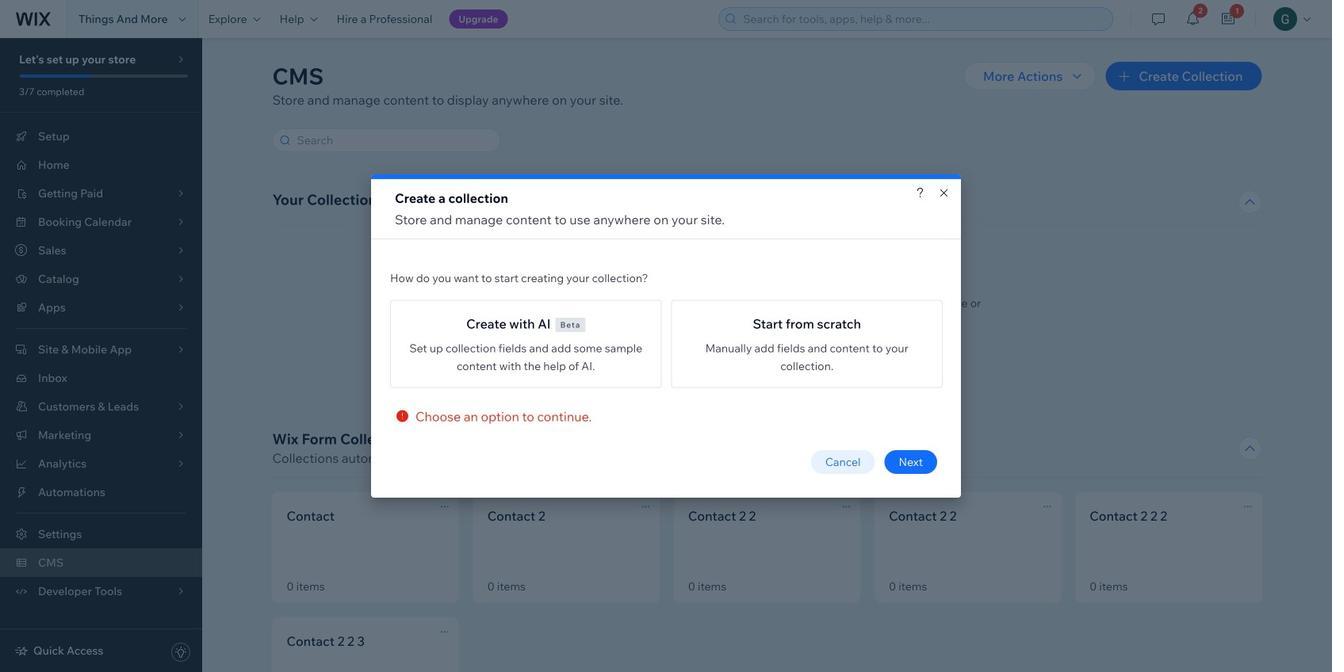 Task type: locate. For each thing, give the bounding box(es) containing it.
Search field
[[292, 129, 495, 151]]

Search for tools, apps, help & more... field
[[739, 8, 1108, 30]]

sidebar element
[[0, 38, 202, 673]]



Task type: vqa. For each thing, say whether or not it's contained in the screenshot.
the top by
no



